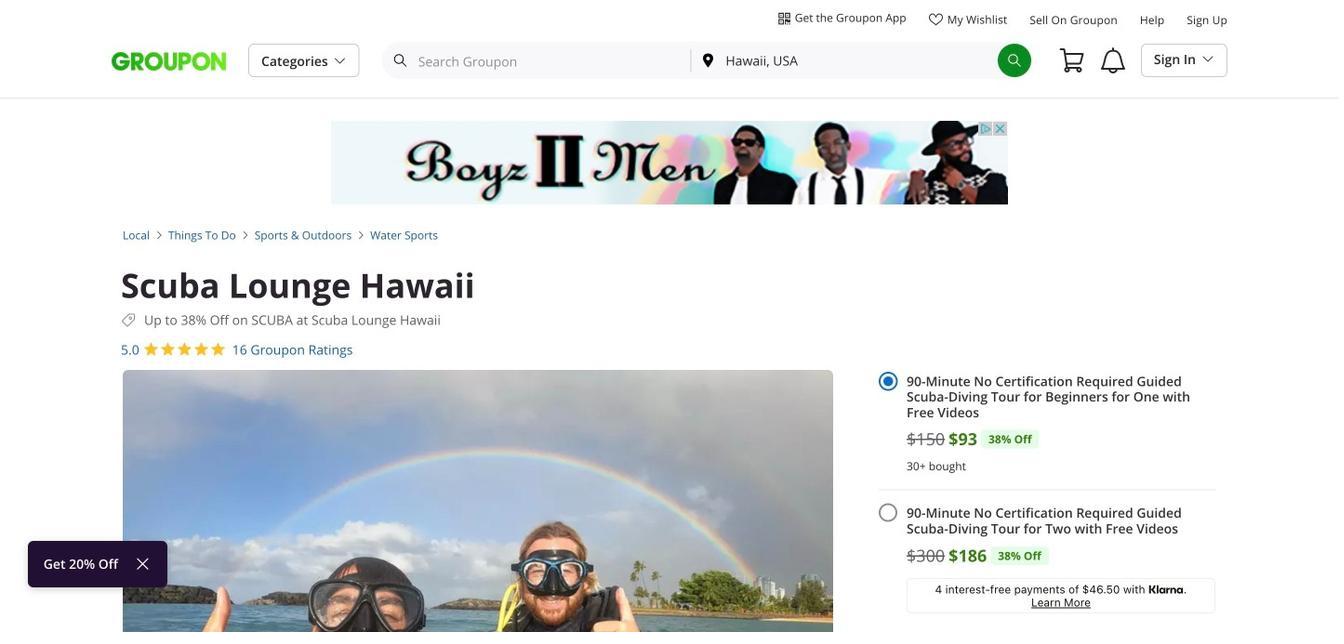 Task type: describe. For each thing, give the bounding box(es) containing it.
advertisement element
[[331, 121, 1009, 205]]

search image
[[1008, 53, 1023, 68]]



Task type: locate. For each thing, give the bounding box(es) containing it.
search element
[[998, 44, 1032, 77]]

Search Groupon search field
[[382, 42, 1034, 79], [384, 44, 691, 77]]

Hawaii, USA search field
[[692, 44, 998, 77]]

groupon image
[[112, 51, 226, 72]]

notifications inbox image
[[1099, 46, 1129, 75]]



Task type: vqa. For each thing, say whether or not it's contained in the screenshot.
the topmost THE '$15.0'
no



